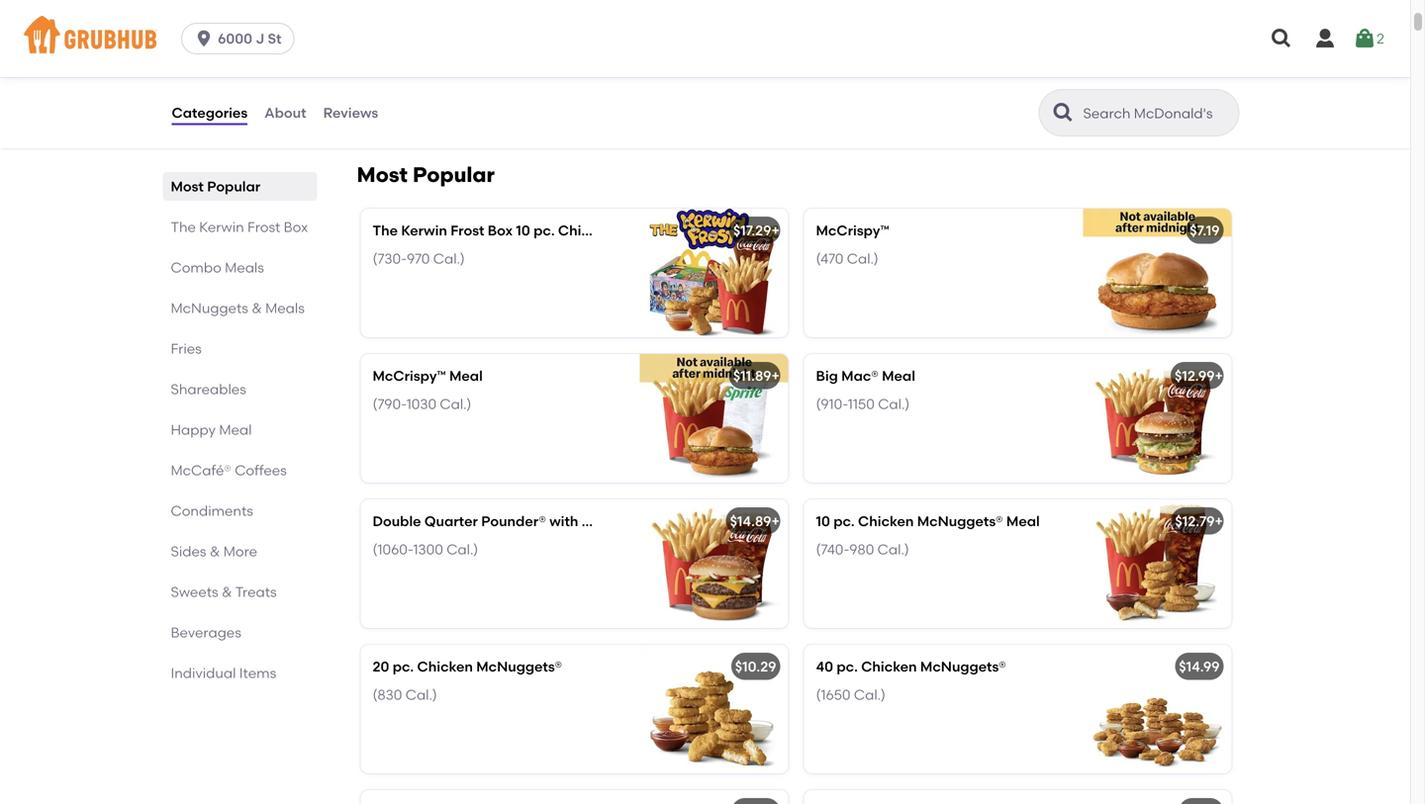 Task type: describe. For each thing, give the bounding box(es) containing it.
main navigation navigation
[[0, 0, 1411, 77]]

cheese
[[582, 513, 633, 530]]

970
[[407, 250, 430, 267]]

40 pc. chicken mcnuggets®
[[816, 659, 1007, 676]]

about
[[265, 104, 307, 121]]

st
[[268, 30, 282, 47]]

kerwin for the kerwin frost box 10 pc. chicken mcnuggets meal
[[401, 222, 447, 239]]

the for the kerwin frost box
[[171, 219, 196, 236]]

10 pc. chicken mcnuggets® meal
[[816, 513, 1040, 530]]

(830 cal.)
[[373, 687, 437, 704]]

(1060-
[[373, 541, 413, 558]]

big
[[816, 368, 838, 385]]

mccrispy™ for mccrispy™
[[816, 222, 890, 239]]

& for meals
[[252, 300, 262, 317]]

+ for $17.29
[[772, 222, 780, 239]]

1 horizontal spatial svg image
[[1270, 27, 1294, 50]]

mccrispy™ meal image
[[640, 355, 789, 483]]

6000 j st
[[218, 30, 282, 47]]

Search McDonald's search field
[[1082, 104, 1233, 123]]

(1650 cal.)
[[816, 687, 886, 704]]

straw image
[[1084, 791, 1232, 805]]

$17.29
[[734, 222, 772, 239]]

kerwin for the kerwin frost box
[[199, 219, 244, 236]]

$14.99
[[1180, 659, 1220, 676]]

mccafé®
[[171, 462, 232, 479]]

cal.) right (830
[[406, 687, 437, 704]]

1 horizontal spatial mcnuggets
[[617, 222, 696, 239]]

(740-
[[816, 541, 850, 558]]

pc. for 10 pc. chicken mcnuggets® meal
[[834, 513, 855, 530]]

frost for box 10
[[451, 222, 485, 239]]

(910-
[[816, 396, 848, 413]]

coffees
[[235, 462, 287, 479]]

$12.99
[[1175, 368, 1215, 385]]

mcnuggets® for 20 pc. chicken mcnuggets®
[[476, 659, 562, 676]]

mccrispy™ for mccrispy™ meal
[[373, 368, 446, 385]]

40 pc. chicken mcnuggets® image
[[1084, 646, 1232, 774]]

box
[[284, 219, 308, 236]]

double quarter pounder® with cheese meal
[[373, 513, 670, 530]]

$10.29
[[735, 659, 777, 676]]

$11.89 +
[[733, 368, 780, 385]]

sweets
[[171, 584, 218, 601]]

$17.29 +
[[734, 222, 780, 239]]

condiments
[[171, 503, 253, 520]]

quarter
[[425, 513, 478, 530]]

$12.79
[[1176, 513, 1215, 530]]

(730-
[[373, 250, 407, 267]]

1 vertical spatial mcnuggets
[[171, 300, 248, 317]]

cal.) right (470
[[847, 250, 879, 267]]

2
[[1377, 30, 1385, 47]]

1 horizontal spatial most
[[357, 162, 408, 188]]

mcnuggets® for 10 pc. chicken mcnuggets® meal
[[918, 513, 1004, 530]]

0 vertical spatial meals
[[225, 259, 264, 276]]

items
[[239, 665, 276, 682]]

sides & more
[[171, 544, 258, 560]]

svg image
[[1354, 27, 1377, 50]]

(730-970 cal.)
[[373, 250, 465, 267]]

20
[[373, 659, 389, 676]]

+ for $11.89
[[772, 368, 780, 385]]

reviews button
[[322, 77, 379, 149]]

20 pc. chicken mcnuggets® image
[[640, 646, 789, 774]]

individual
[[171, 665, 236, 682]]

sweets & treats
[[171, 584, 277, 601]]

j
[[256, 30, 264, 47]]

french fries image
[[640, 791, 789, 805]]

& for treats
[[222, 584, 232, 601]]

pc. right the 'box 10'
[[534, 222, 555, 239]]

cal.) right (1650 at the bottom
[[854, 687, 886, 704]]

1300
[[413, 541, 443, 558]]

mccrispy™ image
[[1084, 209, 1232, 338]]

about button
[[264, 77, 308, 149]]

& for more
[[210, 544, 220, 560]]

+ for $12.99
[[1215, 368, 1224, 385]]

mac®
[[842, 368, 879, 385]]

1150
[[848, 396, 875, 413]]

double
[[373, 513, 421, 530]]

the kerwin frost box 10 pc. chicken mcnuggets meal image
[[640, 209, 789, 338]]

the kerwin frost box 10 pc. chicken mcnuggets meal
[[373, 222, 733, 239]]

$12.79 +
[[1176, 513, 1224, 530]]

20 pc. chicken mcnuggets®
[[373, 659, 562, 676]]

the kerwin frost box
[[171, 219, 308, 236]]

beverages
[[171, 625, 241, 642]]



Task type: vqa. For each thing, say whether or not it's contained in the screenshot.
(1060-1300 Cal.)
yes



Task type: locate. For each thing, give the bounding box(es) containing it.
reviews
[[323, 104, 379, 121]]

popular
[[413, 162, 495, 188], [207, 178, 261, 195]]

fries
[[171, 341, 202, 357]]

box 10
[[488, 222, 530, 239]]

shareables
[[171, 381, 246, 398]]

pc. right 40
[[837, 659, 858, 676]]

most down reviews button
[[357, 162, 408, 188]]

$12.99 +
[[1175, 368, 1224, 385]]

(830
[[373, 687, 402, 704]]

most popular up (730-970 cal.)
[[357, 162, 495, 188]]

svg image inside 6000 j st button
[[194, 29, 214, 49]]

cal.) right '980'
[[878, 541, 910, 558]]

the up (730-
[[373, 222, 398, 239]]

kerwin up (730-970 cal.)
[[401, 222, 447, 239]]

big mac® meal image
[[1084, 355, 1232, 483]]

$7.19
[[1190, 222, 1220, 239]]

2 horizontal spatial svg image
[[1314, 27, 1338, 50]]

0 vertical spatial mcnuggets
[[617, 222, 696, 239]]

0 horizontal spatial most
[[171, 178, 204, 195]]

980
[[850, 541, 875, 558]]

(470 cal.)
[[816, 250, 879, 267]]

mccrispy™ meal
[[373, 368, 483, 385]]

6000
[[218, 30, 252, 47]]

cal.) right 1030
[[440, 396, 472, 413]]

individual items
[[171, 665, 276, 682]]

chicken up (740-980 cal.)
[[858, 513, 914, 530]]

frost left "box"
[[248, 219, 280, 236]]

frost
[[248, 219, 280, 236], [451, 222, 485, 239]]

0 horizontal spatial popular
[[207, 178, 261, 195]]

chicken up (1650 cal.)
[[862, 659, 917, 676]]

happy meal
[[171, 422, 252, 439]]

mccafé® coffees
[[171, 462, 287, 479]]

& down 'combo meals'
[[252, 300, 262, 317]]

1 horizontal spatial frost
[[451, 222, 485, 239]]

kerwin up 'combo meals'
[[199, 219, 244, 236]]

$11.89
[[733, 368, 772, 385]]

mcnuggets left $17.29 at top right
[[617, 222, 696, 239]]

chicken right the 'box 10'
[[558, 222, 614, 239]]

$14.89
[[730, 513, 772, 530]]

(790-1030 cal.)
[[373, 396, 472, 413]]

mcnuggets
[[617, 222, 696, 239], [171, 300, 248, 317]]

0 horizontal spatial mcnuggets
[[171, 300, 248, 317]]

mccrispy™ up 1030
[[373, 368, 446, 385]]

+ for $14.89
[[772, 513, 780, 530]]

chicken for 40 pc. chicken mcnuggets®
[[862, 659, 917, 676]]

most
[[357, 162, 408, 188], [171, 178, 204, 195]]

1 horizontal spatial the
[[373, 222, 398, 239]]

combo
[[171, 259, 222, 276]]

more
[[224, 544, 258, 560]]

search icon image
[[1052, 101, 1076, 125]]

mcnuggets down 'combo meals'
[[171, 300, 248, 317]]

$14.89 +
[[730, 513, 780, 530]]

most popular
[[357, 162, 495, 188], [171, 178, 261, 195]]

1 horizontal spatial kerwin
[[401, 222, 447, 239]]

1 vertical spatial &
[[210, 544, 220, 560]]

2 vertical spatial &
[[222, 584, 232, 601]]

sides
[[171, 544, 206, 560]]

1030
[[407, 396, 437, 413]]

1 horizontal spatial popular
[[413, 162, 495, 188]]

pc. for 40 pc. chicken mcnuggets®
[[837, 659, 858, 676]]

1 horizontal spatial mccrispy™
[[816, 222, 890, 239]]

1 horizontal spatial meals
[[265, 300, 305, 317]]

svg image
[[1270, 27, 1294, 50], [1314, 27, 1338, 50], [194, 29, 214, 49]]

(1060-1300 cal.)
[[373, 541, 478, 558]]

categories
[[172, 104, 248, 121]]

with
[[550, 513, 579, 530]]

0 horizontal spatial svg image
[[194, 29, 214, 49]]

pc. right 20
[[393, 659, 414, 676]]

(790-
[[373, 396, 407, 413]]

40
[[816, 659, 834, 676]]

2 horizontal spatial &
[[252, 300, 262, 317]]

+
[[772, 222, 780, 239], [772, 368, 780, 385], [1215, 368, 1224, 385], [772, 513, 780, 530], [1215, 513, 1224, 530]]

meals down "box"
[[265, 300, 305, 317]]

the
[[171, 219, 196, 236], [373, 222, 398, 239]]

cal.)
[[433, 250, 465, 267], [847, 250, 879, 267], [440, 396, 472, 413], [878, 396, 910, 413], [447, 541, 478, 558], [878, 541, 910, 558], [406, 687, 437, 704], [854, 687, 886, 704]]

(910-1150 cal.)
[[816, 396, 910, 413]]

popular up the kerwin frost box
[[207, 178, 261, 195]]

0 vertical spatial mccrispy™
[[816, 222, 890, 239]]

frost left the 'box 10'
[[451, 222, 485, 239]]

meal
[[699, 222, 733, 239], [450, 368, 483, 385], [882, 368, 916, 385], [219, 422, 252, 439], [637, 513, 670, 530], [1007, 513, 1040, 530]]

categories button
[[171, 77, 249, 149]]

meals down the kerwin frost box
[[225, 259, 264, 276]]

0 horizontal spatial meals
[[225, 259, 264, 276]]

most up the kerwin frost box
[[171, 178, 204, 195]]

0 horizontal spatial kerwin
[[199, 219, 244, 236]]

chicken
[[558, 222, 614, 239], [858, 513, 914, 530], [417, 659, 473, 676], [862, 659, 917, 676]]

1 horizontal spatial most popular
[[357, 162, 495, 188]]

frost for box
[[248, 219, 280, 236]]

+ for $12.79
[[1215, 513, 1224, 530]]

cal.) right the 1150 on the right of page
[[878, 396, 910, 413]]

big mac® meal
[[816, 368, 916, 385]]

10
[[816, 513, 831, 530]]

0 horizontal spatial &
[[210, 544, 220, 560]]

&
[[252, 300, 262, 317], [210, 544, 220, 560], [222, 584, 232, 601]]

chicken for 20 pc. chicken mcnuggets®
[[417, 659, 473, 676]]

happy
[[171, 422, 216, 439]]

combo meals
[[171, 259, 264, 276]]

(470
[[816, 250, 844, 267]]

(740-980 cal.)
[[816, 541, 910, 558]]

2 button
[[1354, 21, 1385, 56]]

the for the kerwin frost box 10 pc. chicken mcnuggets meal
[[373, 222, 398, 239]]

pounder®
[[481, 513, 546, 530]]

0 vertical spatial &
[[252, 300, 262, 317]]

cal.) right 970
[[433, 250, 465, 267]]

pc. for 20 pc. chicken mcnuggets®
[[393, 659, 414, 676]]

mcnuggets®
[[918, 513, 1004, 530], [476, 659, 562, 676], [921, 659, 1007, 676]]

meals
[[225, 259, 264, 276], [265, 300, 305, 317]]

& left treats
[[222, 584, 232, 601]]

chicken up (830 cal.)
[[417, 659, 473, 676]]

1 vertical spatial mccrispy™
[[373, 368, 446, 385]]

double quarter pounder® with cheese meal image
[[640, 500, 789, 629]]

1 vertical spatial meals
[[265, 300, 305, 317]]

0 horizontal spatial the
[[171, 219, 196, 236]]

treats
[[235, 584, 277, 601]]

1 horizontal spatial &
[[222, 584, 232, 601]]

kerwin
[[199, 219, 244, 236], [401, 222, 447, 239]]

0 horizontal spatial mccrispy™
[[373, 368, 446, 385]]

& left more
[[210, 544, 220, 560]]

10 pc. chicken mcnuggets® meal image
[[1084, 500, 1232, 629]]

chicken for 10 pc. chicken mcnuggets® meal
[[858, 513, 914, 530]]

mccrispy™ up the (470 cal.)
[[816, 222, 890, 239]]

0 horizontal spatial frost
[[248, 219, 280, 236]]

the up the combo
[[171, 219, 196, 236]]

mcnuggets® for 40 pc. chicken mcnuggets®
[[921, 659, 1007, 676]]

pc.
[[534, 222, 555, 239], [834, 513, 855, 530], [393, 659, 414, 676], [837, 659, 858, 676]]

6000 j st button
[[181, 23, 302, 54]]

popular up the 'box 10'
[[413, 162, 495, 188]]

most popular up the kerwin frost box
[[171, 178, 261, 195]]

mcnuggets & meals
[[171, 300, 305, 317]]

(1650
[[816, 687, 851, 704]]

pc. right 10
[[834, 513, 855, 530]]

0 horizontal spatial most popular
[[171, 178, 261, 195]]

cal.) down quarter
[[447, 541, 478, 558]]



